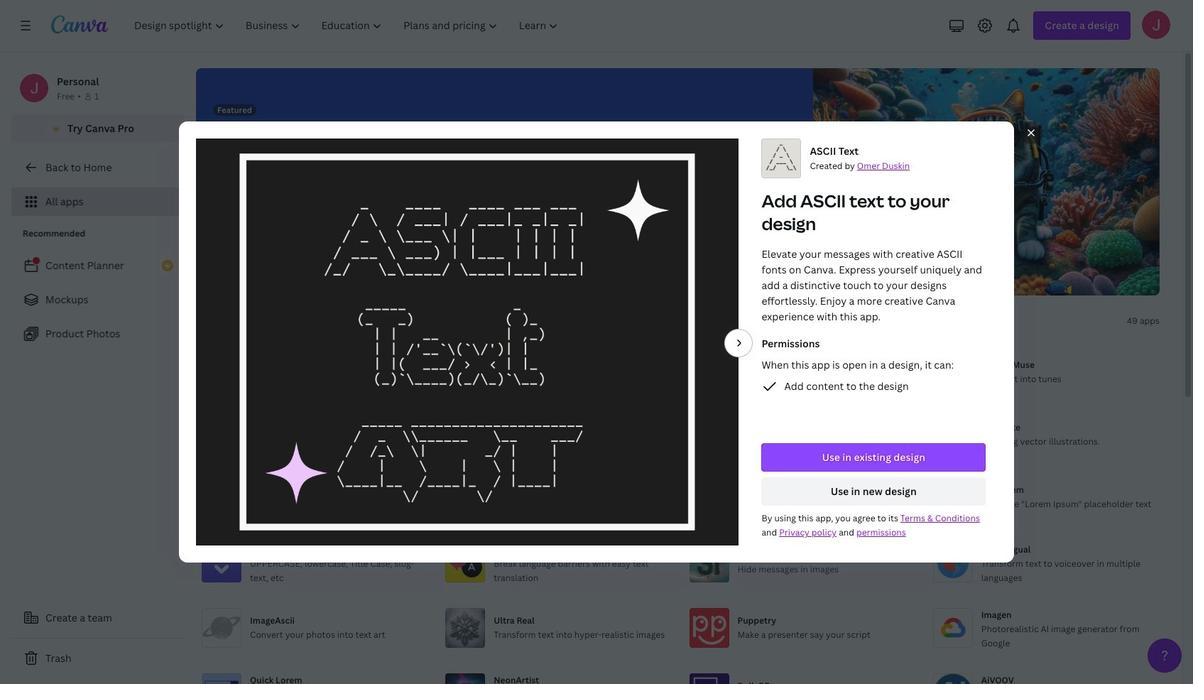 Task type: vqa. For each thing, say whether or not it's contained in the screenshot.
'made'
no



Task type: describe. For each thing, give the bounding box(es) containing it.
an image with a cursor next to a text box containing the prompt "a cat going scuba diving" to generate an image. the generated image of a cat doing scuba diving is behind the text box. image
[[756, 68, 1160, 296]]



Task type: locate. For each thing, give the bounding box(es) containing it.
list
[[11, 252, 185, 348]]

Input field to search for apps search field
[[225, 308, 423, 335]]

top level navigation element
[[125, 11, 571, 40]]



